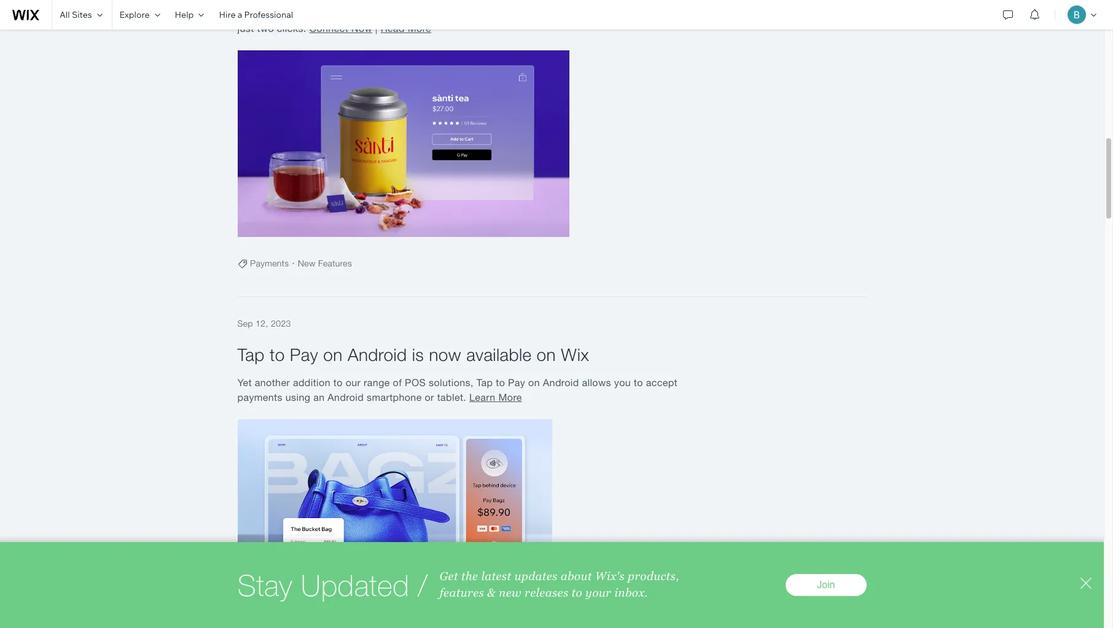 Task type: locate. For each thing, give the bounding box(es) containing it.
hire a professional link
[[212, 0, 301, 30]]

sites
[[72, 9, 92, 20]]

all
[[60, 9, 70, 20]]



Task type: describe. For each thing, give the bounding box(es) containing it.
a
[[238, 9, 242, 20]]

explore
[[120, 9, 150, 20]]

help button
[[168, 0, 212, 30]]

all sites
[[60, 9, 92, 20]]

help
[[175, 9, 194, 20]]

professional
[[244, 9, 293, 20]]

hire
[[219, 9, 236, 20]]

hire a professional
[[219, 9, 293, 20]]



Task type: vqa. For each thing, say whether or not it's contained in the screenshot.
a
yes



